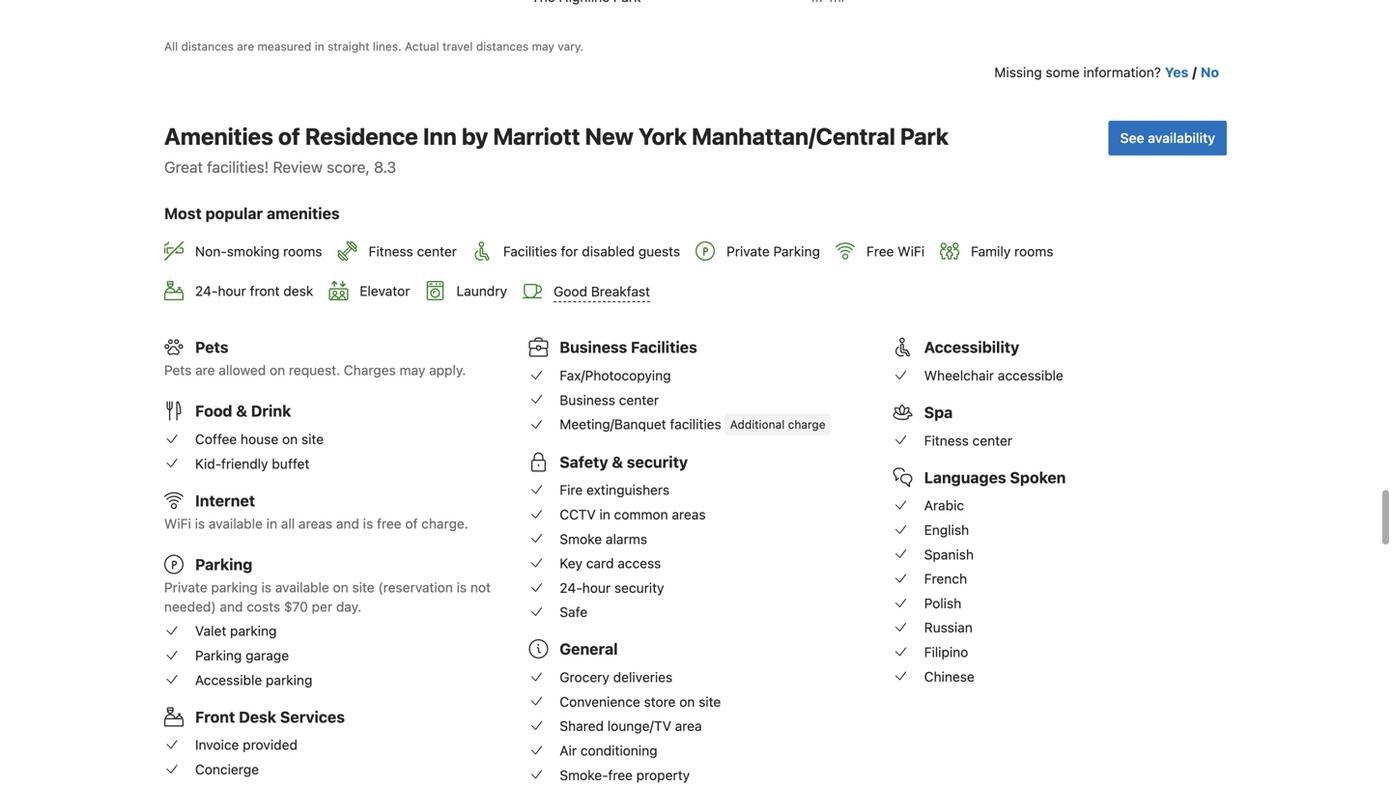 Task type: locate. For each thing, give the bounding box(es) containing it.
family
[[972, 244, 1011, 259]]

1 horizontal spatial private
[[727, 244, 770, 259]]

fitness center up 'elevator'
[[369, 244, 457, 259]]

0 horizontal spatial &
[[236, 402, 247, 421]]

available up $70
[[275, 580, 329, 596]]

0 vertical spatial free
[[377, 516, 402, 532]]

parking left free
[[774, 244, 821, 259]]

2 business from the top
[[560, 392, 616, 408]]

24- down non-
[[195, 283, 218, 299]]

rooms down amenities
[[283, 244, 322, 259]]

food
[[195, 402, 233, 421]]

wifi
[[898, 244, 925, 259], [164, 516, 191, 532]]

1 vertical spatial fitness
[[925, 433, 969, 449]]

0 vertical spatial parking
[[211, 580, 258, 596]]

facilities for disabled guests
[[504, 244, 681, 259]]

meeting/banquet facilities additional charge
[[560, 417, 826, 433]]

&
[[236, 402, 247, 421], [612, 453, 623, 472]]

0 vertical spatial may
[[532, 40, 555, 53]]

1 vertical spatial site
[[352, 580, 375, 596]]

& up fire extinguishers
[[612, 453, 623, 472]]

store
[[644, 694, 676, 710]]

on inside "private parking is available on site (reservation is not needed) and costs $70 per day."
[[333, 580, 349, 596]]

0 horizontal spatial distances
[[181, 40, 234, 53]]

& for food
[[236, 402, 247, 421]]

parking inside "private parking is available on site (reservation is not needed) and costs $70 per day."
[[211, 580, 258, 596]]

charge
[[788, 418, 826, 431]]

1 vertical spatial pets
[[164, 363, 192, 379]]

pets up allowed at top
[[195, 339, 229, 357]]

1 vertical spatial security
[[615, 580, 665, 596]]

1 vertical spatial hour
[[583, 580, 611, 596]]

and up valet parking
[[220, 599, 243, 615]]

non-
[[195, 244, 227, 259]]

is left not on the bottom of page
[[457, 580, 467, 596]]

0 vertical spatial business
[[560, 339, 628, 357]]

1 horizontal spatial site
[[352, 580, 375, 596]]

1 horizontal spatial fitness center
[[925, 433, 1013, 449]]

0 vertical spatial &
[[236, 402, 247, 421]]

1 vertical spatial facilities
[[631, 339, 698, 357]]

1 horizontal spatial and
[[336, 516, 360, 532]]

business for business center
[[560, 392, 616, 408]]

yes button
[[1166, 63, 1189, 82]]

private
[[727, 244, 770, 259], [164, 580, 207, 596]]

0 vertical spatial wifi
[[898, 244, 925, 259]]

on right allowed at top
[[270, 363, 285, 379]]

site for coffee house on site
[[302, 432, 324, 448]]

parking up costs
[[211, 580, 258, 596]]

services
[[280, 708, 345, 727]]

areas right all
[[299, 516, 333, 532]]

in left straight
[[315, 40, 324, 53]]

1 horizontal spatial hour
[[583, 580, 611, 596]]

by
[[462, 123, 488, 150]]

2 horizontal spatial site
[[699, 694, 721, 710]]

business
[[560, 339, 628, 357], [560, 392, 616, 408]]

1 horizontal spatial available
[[275, 580, 329, 596]]

& right food
[[236, 402, 247, 421]]

0 horizontal spatial are
[[195, 363, 215, 379]]

charge.
[[422, 516, 469, 532]]

family rooms
[[972, 244, 1054, 259]]

for
[[561, 244, 579, 259]]

on
[[270, 363, 285, 379], [282, 432, 298, 448], [333, 580, 349, 596], [680, 694, 695, 710]]

on up buffet on the left
[[282, 432, 298, 448]]

24- for 24-hour front desk
[[195, 283, 218, 299]]

provided
[[243, 738, 298, 754]]

costs
[[247, 599, 280, 615]]

business for business facilities
[[560, 339, 628, 357]]

accessible
[[998, 368, 1064, 384]]

may left apply.
[[400, 363, 426, 379]]

0 vertical spatial fitness
[[369, 244, 413, 259]]

parking down garage at the left bottom of the page
[[266, 673, 313, 688]]

safety & security
[[560, 453, 688, 472]]

0 horizontal spatial of
[[278, 123, 300, 150]]

hour for security
[[583, 580, 611, 596]]

guests
[[639, 244, 681, 259]]

1 vertical spatial parking
[[230, 624, 277, 640]]

1 horizontal spatial are
[[237, 40, 254, 53]]

of left charge.
[[405, 516, 418, 532]]

drink
[[251, 402, 291, 421]]

site up area
[[699, 694, 721, 710]]

fitness up 'elevator'
[[369, 244, 413, 259]]

private parking
[[727, 244, 821, 259]]

and right all
[[336, 516, 360, 532]]

alarms
[[606, 531, 648, 547]]

1 horizontal spatial wifi
[[898, 244, 925, 259]]

1 vertical spatial center
[[619, 392, 659, 408]]

2 horizontal spatial center
[[973, 433, 1013, 449]]

0 horizontal spatial site
[[302, 432, 324, 448]]

0 vertical spatial of
[[278, 123, 300, 150]]

0 horizontal spatial available
[[209, 516, 263, 532]]

buffet
[[272, 456, 310, 472]]

center down fax/photocopying
[[619, 392, 659, 408]]

0 horizontal spatial pets
[[164, 363, 192, 379]]

0 vertical spatial hour
[[218, 283, 246, 299]]

day.
[[336, 599, 362, 615]]

1 vertical spatial are
[[195, 363, 215, 379]]

0 horizontal spatial 24-
[[195, 283, 218, 299]]

coffee
[[195, 432, 237, 448]]

allowed
[[219, 363, 266, 379]]

0 horizontal spatial private
[[164, 580, 207, 596]]

fitness down the spa
[[925, 433, 969, 449]]

free down conditioning at left bottom
[[608, 768, 633, 784]]

0 vertical spatial are
[[237, 40, 254, 53]]

front desk services
[[195, 708, 345, 727]]

in left all
[[266, 516, 277, 532]]

0 horizontal spatial hour
[[218, 283, 246, 299]]

security
[[627, 453, 688, 472], [615, 580, 665, 596]]

disabled
[[582, 244, 635, 259]]

private inside "private parking is available on site (reservation is not needed) and costs $70 per day."
[[164, 580, 207, 596]]

parking up needed)
[[195, 556, 253, 574]]

site up buffet on the left
[[302, 432, 324, 448]]

private up needed)
[[164, 580, 207, 596]]

1 horizontal spatial 24-
[[560, 580, 583, 596]]

parking for parking garage
[[195, 648, 242, 664]]

24- down key
[[560, 580, 583, 596]]

key
[[560, 556, 583, 572]]

0 horizontal spatial rooms
[[283, 244, 322, 259]]

concierge
[[195, 762, 259, 778]]

center up laundry
[[417, 244, 457, 259]]

popular
[[205, 205, 263, 223]]

is down internet
[[195, 516, 205, 532]]

is left charge.
[[363, 516, 373, 532]]

facilities up fax/photocopying
[[631, 339, 698, 357]]

site up day.
[[352, 580, 375, 596]]

2 vertical spatial center
[[973, 433, 1013, 449]]

0 vertical spatial private
[[727, 244, 770, 259]]

parking down valet
[[195, 648, 242, 664]]

1 horizontal spatial center
[[619, 392, 659, 408]]

arabic
[[925, 498, 965, 514]]

2 vertical spatial site
[[699, 694, 721, 710]]

french
[[925, 571, 968, 587]]

1 rooms from the left
[[283, 244, 322, 259]]

1 horizontal spatial distances
[[476, 40, 529, 53]]

1 vertical spatial private
[[164, 580, 207, 596]]

yes
[[1166, 64, 1189, 80]]

free left charge.
[[377, 516, 402, 532]]

1 vertical spatial and
[[220, 599, 243, 615]]

business up fax/photocopying
[[560, 339, 628, 357]]

1 business from the top
[[560, 339, 628, 357]]

pets left allowed at top
[[164, 363, 192, 379]]

of up review
[[278, 123, 300, 150]]

1 horizontal spatial areas
[[672, 507, 706, 523]]

0 horizontal spatial fitness center
[[369, 244, 457, 259]]

facilities left for at the left of page
[[504, 244, 558, 259]]

vary.
[[558, 40, 584, 53]]

distances right all
[[181, 40, 234, 53]]

of
[[278, 123, 300, 150], [405, 516, 418, 532]]

business up meeting/banquet
[[560, 392, 616, 408]]

24- for 24-hour security
[[560, 580, 583, 596]]

fitness center up languages
[[925, 433, 1013, 449]]

parking for parking
[[195, 556, 253, 574]]

0 horizontal spatial and
[[220, 599, 243, 615]]

spanish
[[925, 547, 974, 563]]

wifi right free
[[898, 244, 925, 259]]

free
[[377, 516, 402, 532], [608, 768, 633, 784]]

1 horizontal spatial pets
[[195, 339, 229, 357]]

(reservation
[[378, 580, 453, 596]]

2 rooms from the left
[[1015, 244, 1054, 259]]

may left vary.
[[532, 40, 555, 53]]

distances
[[181, 40, 234, 53], [476, 40, 529, 53]]

parking for valet
[[230, 624, 277, 640]]

hour
[[218, 283, 246, 299], [583, 580, 611, 596]]

on up area
[[680, 694, 695, 710]]

filipino
[[925, 645, 969, 661]]

1 horizontal spatial rooms
[[1015, 244, 1054, 259]]

1 horizontal spatial &
[[612, 453, 623, 472]]

0 vertical spatial pets
[[195, 339, 229, 357]]

most popular amenities
[[164, 205, 340, 223]]

residence
[[305, 123, 418, 150]]

general
[[560, 641, 618, 659]]

parking for private
[[211, 580, 258, 596]]

0 vertical spatial and
[[336, 516, 360, 532]]

meeting/banquet
[[560, 417, 667, 433]]

fire
[[560, 482, 583, 498]]

areas right common
[[672, 507, 706, 523]]

0 vertical spatial site
[[302, 432, 324, 448]]

russian
[[925, 620, 973, 636]]

safety
[[560, 453, 609, 472]]

parking
[[774, 244, 821, 259], [195, 556, 253, 574], [195, 648, 242, 664]]

1 vertical spatial wifi
[[164, 516, 191, 532]]

0 horizontal spatial in
[[266, 516, 277, 532]]

security for 24-hour security
[[615, 580, 665, 596]]

hour left front
[[218, 283, 246, 299]]

1 vertical spatial available
[[275, 580, 329, 596]]

of inside amenities of residence inn by marriott new york manhattan/central park great facilities! review score, 8.3
[[278, 123, 300, 150]]

1 horizontal spatial of
[[405, 516, 418, 532]]

0 vertical spatial security
[[627, 453, 688, 472]]

0 horizontal spatial facilities
[[504, 244, 558, 259]]

available down internet
[[209, 516, 263, 532]]

distances right travel
[[476, 40, 529, 53]]

2 vertical spatial parking
[[195, 648, 242, 664]]

1 horizontal spatial free
[[608, 768, 633, 784]]

0 vertical spatial fitness center
[[369, 244, 457, 259]]

private right guests
[[727, 244, 770, 259]]

accessible parking
[[195, 673, 313, 688]]

0 vertical spatial center
[[417, 244, 457, 259]]

1 vertical spatial &
[[612, 453, 623, 472]]

center up languages spoken
[[973, 433, 1013, 449]]

1 vertical spatial parking
[[195, 556, 253, 574]]

security up extinguishers on the bottom
[[627, 453, 688, 472]]

0 horizontal spatial center
[[417, 244, 457, 259]]

wifi up needed)
[[164, 516, 191, 532]]

rooms right 'family' on the top of page
[[1015, 244, 1054, 259]]

inn
[[423, 123, 457, 150]]

parking down costs
[[230, 624, 277, 640]]

marriott
[[493, 123, 580, 150]]

24-hour security
[[560, 580, 665, 596]]

1 horizontal spatial facilities
[[631, 339, 698, 357]]

all
[[164, 40, 178, 53]]

are left allowed at top
[[195, 363, 215, 379]]

hour down card
[[583, 580, 611, 596]]

no button
[[1201, 63, 1220, 82]]

24-
[[195, 283, 218, 299], [560, 580, 583, 596]]

0 vertical spatial 24-
[[195, 283, 218, 299]]

site
[[302, 432, 324, 448], [352, 580, 375, 596], [699, 694, 721, 710]]

in up smoke alarms
[[600, 507, 611, 523]]

and
[[336, 516, 360, 532], [220, 599, 243, 615]]

information?
[[1084, 64, 1162, 80]]

on up day.
[[333, 580, 349, 596]]

1 vertical spatial may
[[400, 363, 426, 379]]

facilities!
[[207, 158, 269, 177]]

areas
[[672, 507, 706, 523], [299, 516, 333, 532]]

1 vertical spatial 24-
[[560, 580, 583, 596]]

security down access
[[615, 580, 665, 596]]

1 horizontal spatial in
[[315, 40, 324, 53]]

are left measured
[[237, 40, 254, 53]]

2 vertical spatial parking
[[266, 673, 313, 688]]

1 vertical spatial business
[[560, 392, 616, 408]]

center for fax/photocopying
[[619, 392, 659, 408]]

score,
[[327, 158, 370, 177]]

missing some information? yes / no
[[995, 64, 1220, 80]]

amenities
[[267, 205, 340, 223]]

request.
[[289, 363, 340, 379]]



Task type: vqa. For each thing, say whether or not it's contained in the screenshot.
rightmost the distances
yes



Task type: describe. For each thing, give the bounding box(es) containing it.
property
[[637, 768, 690, 784]]

available inside "private parking is available on site (reservation is not needed) and costs $70 per day."
[[275, 580, 329, 596]]

24-hour front desk
[[195, 283, 313, 299]]

site inside "private parking is available on site (reservation is not needed) and costs $70 per day."
[[352, 580, 375, 596]]

private parking is available on site (reservation is not needed) and costs $70 per day.
[[164, 580, 491, 615]]

0 vertical spatial available
[[209, 516, 263, 532]]

2 horizontal spatial in
[[600, 507, 611, 523]]

languages spoken
[[925, 469, 1067, 487]]

laundry
[[457, 283, 507, 299]]

0 horizontal spatial may
[[400, 363, 426, 379]]

shared
[[560, 719, 604, 735]]

per
[[312, 599, 333, 615]]

smoke alarms
[[560, 531, 648, 547]]

needed)
[[164, 599, 216, 615]]

deliveries
[[614, 670, 673, 686]]

food & drink
[[195, 402, 291, 421]]

air conditioning
[[560, 743, 658, 759]]

not
[[471, 580, 491, 596]]

/
[[1193, 64, 1197, 80]]

conditioning
[[581, 743, 658, 759]]

languages
[[925, 469, 1007, 487]]

1 vertical spatial free
[[608, 768, 633, 784]]

invoice
[[195, 738, 239, 754]]

york
[[639, 123, 687, 150]]

amenities
[[164, 123, 273, 150]]

1 horizontal spatial may
[[532, 40, 555, 53]]

free wifi
[[867, 244, 925, 259]]

see availability button
[[1109, 121, 1228, 156]]

accessible
[[195, 673, 262, 688]]

english
[[925, 522, 970, 538]]

smoking
[[227, 244, 280, 259]]

house
[[241, 432, 279, 448]]

elevator
[[360, 283, 410, 299]]

park
[[901, 123, 949, 150]]

pets are allowed on request. charges may apply.
[[164, 363, 466, 379]]

center for non-smoking rooms
[[417, 244, 457, 259]]

all distances are measured in straight lines. actual travel distances may vary.
[[164, 40, 584, 53]]

non-smoking rooms
[[195, 244, 322, 259]]

pets for pets are allowed on request. charges may apply.
[[164, 363, 192, 379]]

site for convenience store on site
[[699, 694, 721, 710]]

apply.
[[429, 363, 466, 379]]

card
[[586, 556, 614, 572]]

free
[[867, 244, 895, 259]]

2 distances from the left
[[476, 40, 529, 53]]

convenience store on site
[[560, 694, 721, 710]]

0 horizontal spatial areas
[[299, 516, 333, 532]]

accessibility
[[925, 339, 1020, 357]]

private for private parking is available on site (reservation is not needed) and costs $70 per day.
[[164, 580, 207, 596]]

good
[[554, 284, 588, 300]]

0 vertical spatial parking
[[774, 244, 821, 259]]

see
[[1121, 130, 1145, 146]]

kid-
[[195, 456, 221, 472]]

0 horizontal spatial wifi
[[164, 516, 191, 532]]

air
[[560, 743, 577, 759]]

is up costs
[[261, 580, 272, 596]]

area
[[675, 719, 702, 735]]

kid-friendly buffet
[[195, 456, 310, 472]]

new
[[585, 123, 634, 150]]

all
[[281, 516, 295, 532]]

manhattan/central
[[692, 123, 896, 150]]

cctv in common areas
[[560, 507, 706, 523]]

& for safety
[[612, 453, 623, 472]]

and inside "private parking is available on site (reservation is not needed) and costs $70 per day."
[[220, 599, 243, 615]]

grocery
[[560, 670, 610, 686]]

1 distances from the left
[[181, 40, 234, 53]]

security for safety & security
[[627, 453, 688, 472]]

polish
[[925, 596, 962, 612]]

1 vertical spatial of
[[405, 516, 418, 532]]

1 vertical spatial fitness center
[[925, 433, 1013, 449]]

amenities of residence inn by marriott new york manhattan/central park great facilities! review score, 8.3
[[164, 123, 949, 177]]

wifi is available in all areas and is free of charge.
[[164, 516, 469, 532]]

extinguishers
[[587, 482, 670, 498]]

chinese
[[925, 669, 975, 685]]

cctv
[[560, 507, 596, 523]]

actual
[[405, 40, 439, 53]]

wheelchair accessible
[[925, 368, 1064, 384]]

0 vertical spatial facilities
[[504, 244, 558, 259]]

grocery deliveries
[[560, 670, 673, 686]]

good breakfast
[[554, 284, 651, 300]]

access
[[618, 556, 661, 572]]

0 horizontal spatial free
[[377, 516, 402, 532]]

business facilities
[[560, 339, 698, 357]]

straight
[[328, 40, 370, 53]]

coffee house on site
[[195, 432, 324, 448]]

facilities
[[670, 417, 722, 433]]

parking garage
[[195, 648, 289, 664]]

1 horizontal spatial fitness
[[925, 433, 969, 449]]

see availability
[[1121, 130, 1216, 146]]

garage
[[246, 648, 289, 664]]

availability
[[1148, 130, 1216, 146]]

0 horizontal spatial fitness
[[369, 244, 413, 259]]

internet
[[195, 492, 255, 510]]

parking for accessible
[[266, 673, 313, 688]]

hour for front
[[218, 283, 246, 299]]

travel
[[443, 40, 473, 53]]

desk
[[284, 283, 313, 299]]

additional
[[730, 418, 785, 431]]

smoke
[[560, 531, 602, 547]]

no
[[1201, 64, 1220, 80]]

valet
[[195, 624, 227, 640]]

pets for pets
[[195, 339, 229, 357]]

front
[[250, 283, 280, 299]]

charges
[[344, 363, 396, 379]]

private for private parking
[[727, 244, 770, 259]]



